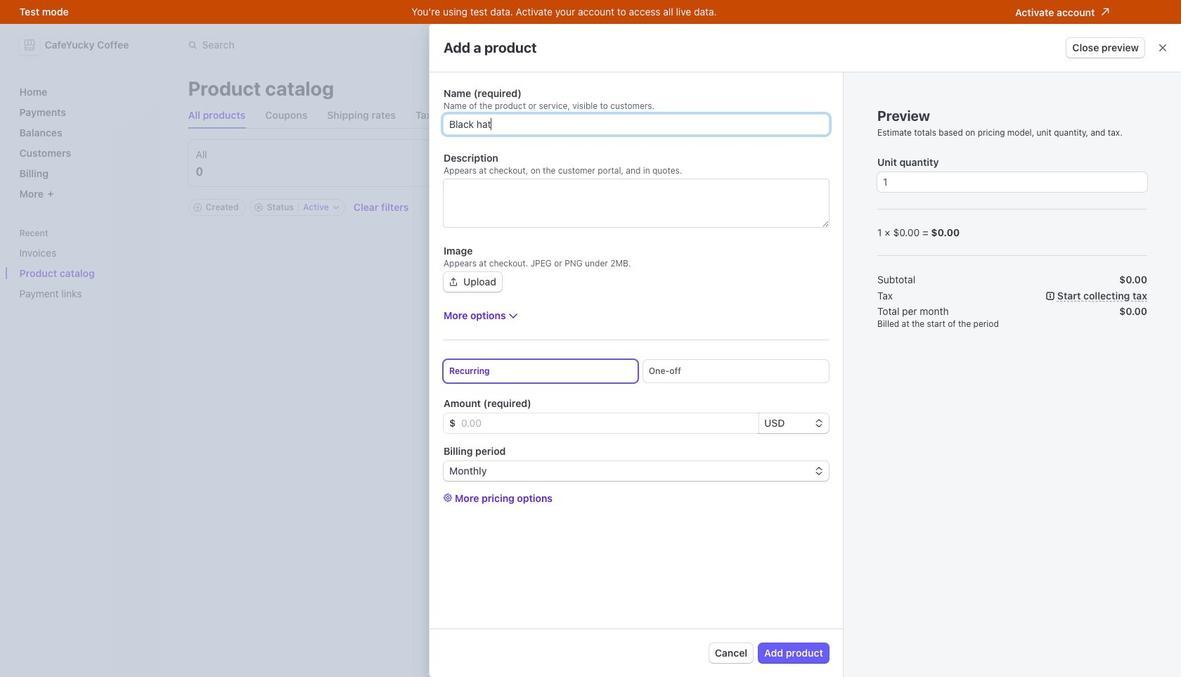 Task type: describe. For each thing, give the bounding box(es) containing it.
2 tab list from the top
[[188, 140, 1109, 186]]

1 tab list from the top
[[188, 103, 1109, 129]]

close image
[[1159, 44, 1167, 52]]

remove status image
[[254, 203, 263, 212]]



Task type: vqa. For each thing, say whether or not it's contained in the screenshot.
second Recent element
yes



Task type: locate. For each thing, give the bounding box(es) containing it.
recent element
[[14, 228, 152, 305], [14, 241, 152, 305]]

None radio
[[444, 360, 637, 382], [643, 360, 829, 382], [444, 360, 637, 382], [643, 360, 829, 382]]

edit status image
[[333, 205, 339, 210]]

None text field
[[877, 172, 997, 192], [444, 179, 829, 227], [877, 172, 997, 192], [444, 179, 829, 227]]

toolbar
[[188, 199, 409, 216]]

2 recent element from the top
[[14, 241, 152, 305]]

1 vertical spatial tab list
[[188, 140, 1109, 186]]

None search field
[[180, 32, 576, 58]]

None text field
[[444, 115, 829, 134]]

0.00 text field
[[456, 413, 759, 433]]

add created image
[[193, 203, 201, 212]]

tab list
[[188, 103, 1109, 129], [188, 140, 1109, 186]]

core navigation links element
[[14, 80, 152, 205]]

dialog
[[429, 23, 1181, 677]]

1 recent element from the top
[[14, 228, 152, 305]]

0 vertical spatial tab list
[[188, 103, 1109, 129]]



